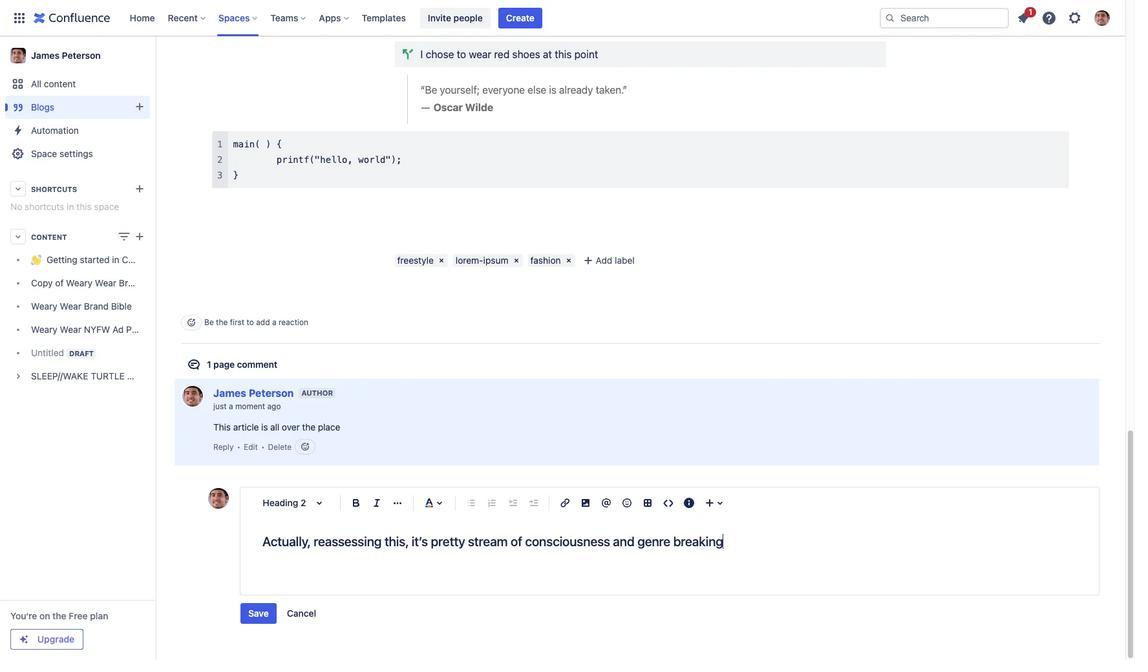 Task type: vqa. For each thing, say whether or not it's contained in the screenshot.
the I
yes



Task type: locate. For each thing, give the bounding box(es) containing it.
0 vertical spatial in
[[67, 201, 74, 212]]

peterson up all content link
[[62, 50, 101, 61]]

settings
[[60, 148, 93, 159]]

the right be
[[216, 318, 228, 327]]

started
[[80, 254, 110, 265]]

"be yourself; everyone else is already taken." ― oscar wilde
[[421, 84, 627, 113]]

1 clear image from the left
[[436, 255, 447, 266]]

mention image
[[599, 496, 614, 511]]

all
[[270, 422, 280, 433]]

the right on
[[52, 610, 66, 621]]

james peterson link up moment
[[213, 387, 294, 399]]

2 clear image from the left
[[511, 255, 522, 266]]

info panel image
[[682, 496, 697, 511]]

1 vertical spatial of
[[511, 534, 522, 549]]

0 vertical spatial add reaction image
[[186, 317, 197, 328]]

article
[[233, 422, 259, 433]]

0 vertical spatial a
[[272, 318, 277, 327]]

a right just
[[229, 402, 233, 412]]

to left add
[[247, 318, 254, 327]]

edit link
[[244, 442, 258, 453]]

1 vertical spatial peterson
[[249, 387, 294, 399]]

teams
[[271, 12, 298, 23]]

0 vertical spatial is
[[549, 84, 557, 96]]

james peterson inside space "element"
[[31, 50, 101, 61]]

main( ) {
[[233, 139, 282, 149]]

clear image for fashion
[[564, 255, 574, 266]]

reply link
[[213, 442, 234, 453]]

oscar
[[434, 102, 463, 113]]

0 vertical spatial the
[[216, 318, 228, 327]]

automation
[[31, 125, 79, 136]]

notification icon image
[[1016, 10, 1031, 26]]

bible up ad
[[111, 301, 132, 312]]

0 vertical spatial this
[[555, 48, 572, 60]]

weary up "untitled" on the left of the page
[[31, 324, 57, 335]]

add image, video, or file image
[[578, 496, 594, 511]]

peterson inside comment
[[249, 387, 294, 399]]

edit
[[244, 442, 258, 452]]

is left 'all'
[[261, 422, 268, 433]]

pretty
[[431, 534, 465, 549]]

peterson up ago
[[249, 387, 294, 399]]

untitled draft
[[31, 347, 94, 358]]

home
[[130, 12, 155, 23]]

to left "wear"
[[457, 48, 466, 60]]

2 vertical spatial the
[[52, 610, 66, 621]]

1 horizontal spatial add reaction image
[[300, 442, 311, 452]]

clear image
[[436, 255, 447, 266], [511, 255, 522, 266], [564, 255, 574, 266]]

1 vertical spatial james peterson
[[213, 387, 294, 399]]

0 vertical spatial of
[[55, 278, 64, 289]]

a inside comment
[[229, 402, 233, 412]]

create link
[[498, 7, 542, 28]]

tree containing getting started in confluence
[[5, 248, 170, 388]]

2 vertical spatial wear
[[60, 324, 81, 335]]

0 vertical spatial james
[[31, 50, 60, 61]]

collapse sidebar image
[[141, 43, 169, 69]]

1 horizontal spatial 1
[[1029, 7, 1033, 16]]

1 horizontal spatial clear image
[[511, 255, 522, 266]]

invite
[[428, 12, 451, 23]]

settings icon image
[[1068, 10, 1083, 26]]

0 horizontal spatial of
[[55, 278, 64, 289]]

1 horizontal spatial to
[[457, 48, 466, 60]]

save button
[[241, 604, 277, 624]]

add
[[596, 255, 613, 266]]

in right started
[[112, 254, 119, 265]]

0 horizontal spatial james
[[31, 50, 60, 61]]

0 horizontal spatial to
[[247, 318, 254, 327]]

author
[[302, 389, 333, 397]]

clear image right freestyle at top left
[[436, 255, 447, 266]]

1 vertical spatial weary
[[31, 301, 57, 312]]

no
[[10, 201, 22, 212]]

is right the else
[[549, 84, 557, 96]]

brand down the confluence
[[119, 278, 144, 289]]

1 vertical spatial james peterson link
[[213, 387, 294, 399]]

Add label text field
[[579, 254, 679, 267]]

0 horizontal spatial bible
[[111, 301, 132, 312]]

0 vertical spatial brand
[[119, 278, 144, 289]]

add reaction image left be
[[186, 317, 197, 328]]

wear down weary wear brand bible 'link'
[[60, 324, 81, 335]]

banner
[[0, 0, 1126, 36]]

2 horizontal spatial clear image
[[564, 255, 574, 266]]

comment by james peterson comment
[[175, 379, 1100, 466]]

plan
[[90, 610, 108, 621]]

the inside comment by james peterson comment
[[302, 422, 316, 433]]

1 horizontal spatial brand
[[119, 278, 144, 289]]

weary inside 'link'
[[31, 301, 57, 312]]

0 horizontal spatial clear image
[[436, 255, 447, 266]]

1 vertical spatial add reaction image
[[300, 442, 311, 452]]

taken."
[[596, 84, 627, 96]]

james peterson link
[[5, 43, 150, 69], [213, 387, 294, 399]]

clear image right ipsum
[[511, 255, 522, 266]]

peterson
[[62, 50, 101, 61], [249, 387, 294, 399]]

in down shortcuts dropdown button
[[67, 201, 74, 212]]

of
[[55, 278, 64, 289], [511, 534, 522, 549]]

copy of weary wear brand bible
[[31, 278, 167, 289]]

1 horizontal spatial bible
[[146, 278, 167, 289]]

0 vertical spatial james peterson link
[[5, 43, 150, 69]]

james up just
[[213, 387, 246, 399]]

1 for 1
[[1029, 7, 1033, 16]]

this right at
[[555, 48, 572, 60]]

james inside comment
[[213, 387, 246, 399]]

1 vertical spatial brand
[[84, 301, 109, 312]]

add reaction image right delete link
[[300, 442, 311, 452]]

weary for brand
[[31, 301, 57, 312]]

Search field
[[880, 7, 1009, 28]]

of right the copy
[[55, 278, 64, 289]]

0 horizontal spatial in
[[67, 201, 74, 212]]

1 vertical spatial is
[[261, 422, 268, 433]]

space
[[94, 201, 119, 212]]

change view image
[[116, 229, 132, 244]]

add
[[256, 318, 270, 327]]

automation link
[[5, 119, 150, 142]]

0 horizontal spatial this
[[76, 201, 92, 212]]

tree
[[5, 248, 170, 388]]

james up all content
[[31, 50, 60, 61]]

else
[[528, 84, 547, 96]]

james peterson link up all content link
[[5, 43, 150, 69]]

1 vertical spatial this
[[76, 201, 92, 212]]

this inside space "element"
[[76, 201, 92, 212]]

this
[[555, 48, 572, 60], [76, 201, 92, 212]]

1 vertical spatial a
[[229, 402, 233, 412]]

clear image right fashion
[[564, 255, 574, 266]]

james inside space "element"
[[31, 50, 60, 61]]

invite people button
[[420, 7, 491, 28]]

a
[[272, 318, 277, 327], [229, 402, 233, 412]]

1 horizontal spatial peterson
[[249, 387, 294, 399]]

1 left help icon
[[1029, 7, 1033, 16]]

is inside "be yourself; everyone else is already taken." ― oscar wilde
[[549, 84, 557, 96]]

brand inside copy of weary wear brand bible link
[[119, 278, 144, 289]]

heading
[[263, 498, 298, 509]]

teams button
[[267, 7, 311, 28]]

1 vertical spatial 1
[[207, 359, 211, 370]]

0 horizontal spatial brand
[[84, 301, 109, 312]]

spaces button
[[215, 7, 263, 28]]

0 vertical spatial weary
[[66, 278, 92, 289]]

weary
[[66, 278, 92, 289], [31, 301, 57, 312], [31, 324, 57, 335]]

a right add
[[272, 318, 277, 327]]

in for started
[[112, 254, 119, 265]]

over
[[282, 422, 300, 433]]

2 vertical spatial weary
[[31, 324, 57, 335]]

draft
[[69, 349, 94, 358]]

content
[[44, 78, 76, 89]]

wear up weary wear nyfw ad push link
[[60, 301, 81, 312]]

recent button
[[164, 7, 211, 28]]

1 left page
[[207, 359, 211, 370]]

blogs
[[31, 102, 54, 113]]

lorem-ipsum
[[456, 255, 509, 266]]

at
[[543, 48, 552, 60]]

of right "stream"
[[511, 534, 522, 549]]

james peterson up content
[[31, 50, 101, 61]]

2 horizontal spatial the
[[302, 422, 316, 433]]

templates
[[362, 12, 406, 23]]

2
[[301, 498, 306, 509]]

create a page image
[[132, 229, 147, 244]]

wear down the getting started in confluence
[[95, 278, 116, 289]]

{
[[277, 139, 282, 149]]

0 horizontal spatial james peterson
[[31, 50, 101, 61]]

banner containing home
[[0, 0, 1126, 36]]

1 vertical spatial wear
[[60, 301, 81, 312]]

0 horizontal spatial a
[[229, 402, 233, 412]]

recent
[[168, 12, 198, 23]]

1 vertical spatial james
[[213, 387, 246, 399]]

the right over
[[302, 422, 316, 433]]

1 horizontal spatial of
[[511, 534, 522, 549]]

getting started in confluence link
[[5, 248, 170, 272]]

0 vertical spatial james peterson
[[31, 50, 101, 61]]

cancel
[[287, 608, 316, 619]]

1 vertical spatial in
[[112, 254, 119, 265]]

your profile and preferences image
[[1095, 10, 1110, 26]]

3 clear image from the left
[[564, 255, 574, 266]]

this down shortcuts dropdown button
[[76, 201, 92, 212]]

james peterson up moment
[[213, 387, 294, 399]]

freestyle
[[397, 255, 434, 266]]

james peterson
[[31, 50, 101, 61], [213, 387, 294, 399]]

1 horizontal spatial in
[[112, 254, 119, 265]]

1 horizontal spatial is
[[549, 84, 557, 96]]

1 horizontal spatial james
[[213, 387, 246, 399]]

1 horizontal spatial james peterson
[[213, 387, 294, 399]]

upgrade
[[37, 634, 74, 645]]

weary down the copy
[[31, 301, 57, 312]]

0 horizontal spatial 1
[[207, 359, 211, 370]]

actually, reassessing this, it's pretty stream of consciousness and genre breaking
[[263, 534, 723, 549]]

bible down the confluence
[[146, 278, 167, 289]]

1 horizontal spatial this
[[555, 48, 572, 60]]

0 vertical spatial 1
[[1029, 7, 1033, 16]]

you're on the free plan
[[10, 610, 108, 621]]

1 horizontal spatial james peterson link
[[213, 387, 294, 399]]

apps
[[319, 12, 341, 23]]

search image
[[885, 13, 896, 23]]

templates link
[[358, 7, 410, 28]]

0 horizontal spatial is
[[261, 422, 268, 433]]

1 vertical spatial the
[[302, 422, 316, 433]]

0 horizontal spatial peterson
[[62, 50, 101, 61]]

0 vertical spatial peterson
[[62, 50, 101, 61]]

moment
[[235, 402, 265, 412]]

weary up weary wear brand bible 'link'
[[66, 278, 92, 289]]

brand up nyfw
[[84, 301, 109, 312]]

ad
[[113, 324, 124, 335]]

shortcuts
[[31, 185, 77, 193]]

global element
[[8, 0, 878, 36]]

weary wear brand bible link
[[5, 295, 150, 318]]

comment count icon image
[[181, 357, 202, 372]]

add reaction image
[[186, 317, 197, 328], [300, 442, 311, 452]]

invite people
[[428, 12, 483, 23]]

point
[[575, 48, 598, 60]]

wear for nyfw
[[60, 324, 81, 335]]

be
[[204, 318, 214, 327]]

you're
[[10, 610, 37, 621]]

in
[[67, 201, 74, 212], [112, 254, 119, 265]]

brand inside weary wear brand bible 'link'
[[84, 301, 109, 312]]

wear inside 'link'
[[60, 301, 81, 312]]

confluence image
[[34, 10, 110, 26], [34, 10, 110, 26]]

0 vertical spatial to
[[457, 48, 466, 60]]

1 vertical spatial bible
[[111, 301, 132, 312]]

0 horizontal spatial the
[[52, 610, 66, 621]]

0 horizontal spatial james peterson link
[[5, 43, 150, 69]]



Task type: describe. For each thing, give the bounding box(es) containing it.
1 horizontal spatial a
[[272, 318, 277, 327]]

blogs link
[[5, 96, 150, 119]]

place
[[318, 422, 340, 433]]

indent tab image
[[526, 496, 541, 511]]

clear image for lorem-ipsum
[[511, 255, 522, 266]]

nyfw
[[84, 324, 110, 335]]

weary wear brand bible
[[31, 301, 132, 312]]

getting started in confluence
[[47, 254, 170, 265]]

of inside main content area, start typing to enter text. text box
[[511, 534, 522, 549]]

fashion
[[531, 255, 561, 266]]

―
[[421, 102, 431, 113]]

lorem-
[[456, 255, 483, 266]]

on
[[39, 610, 50, 621]]

outdent ⇧tab image
[[505, 496, 521, 511]]

home link
[[126, 7, 159, 28]]

reassessing
[[314, 534, 382, 549]]

bible inside 'link'
[[111, 301, 132, 312]]

is inside comment by james peterson comment
[[261, 422, 268, 433]]

yourself;
[[440, 84, 480, 96]]

bold ⌘b image
[[349, 496, 364, 511]]

reaction
[[279, 318, 309, 327]]

tree inside space "element"
[[5, 248, 170, 388]]

getting
[[47, 254, 77, 265]]

cancel button
[[279, 604, 324, 624]]

space element
[[0, 36, 170, 660]]

copy
[[31, 278, 53, 289]]

be the first to add a reaction
[[204, 318, 309, 327]]

no shortcuts in this space
[[10, 201, 119, 212]]

create
[[506, 12, 535, 23]]

apps button
[[315, 7, 354, 28]]

this
[[213, 422, 231, 433]]

code snippet image
[[661, 496, 676, 511]]

peterson inside space "element"
[[62, 50, 101, 61]]

weary for nyfw
[[31, 324, 57, 335]]

stream
[[468, 534, 508, 549]]

consciousness
[[525, 534, 610, 549]]

world");
[[358, 154, 402, 165]]

comment
[[237, 359, 278, 370]]

shoes
[[512, 48, 540, 60]]

i
[[421, 48, 423, 60]]

italic ⌘i image
[[369, 496, 385, 511]]

save
[[248, 608, 269, 619]]

}
[[233, 170, 239, 180]]

add reaction image inside comment by james peterson comment
[[300, 442, 311, 452]]

confluence
[[122, 254, 170, 265]]

space settings link
[[5, 142, 150, 166]]

already
[[559, 84, 593, 96]]

copy link to comment image
[[279, 402, 289, 412]]

appswitcher icon image
[[12, 10, 27, 26]]

all content link
[[5, 72, 150, 96]]

more formatting image
[[390, 496, 405, 511]]

delete link
[[268, 442, 292, 453]]

people
[[454, 12, 483, 23]]

space settings
[[31, 148, 93, 159]]

printf("hello, world");
[[233, 154, 402, 165]]

1 vertical spatial to
[[247, 318, 254, 327]]

heading 2
[[263, 498, 306, 509]]

Main content area, start typing to enter text. text field
[[263, 534, 1077, 573]]

all
[[31, 78, 41, 89]]

and
[[613, 534, 635, 549]]

1 for 1 page comment
[[207, 359, 211, 370]]

)
[[266, 139, 271, 149]]

link image
[[557, 496, 573, 511]]

genre
[[638, 534, 671, 549]]

weary wear nyfw ad push link
[[5, 318, 150, 341]]

upgrade button
[[11, 630, 83, 649]]

james peterson inside comment
[[213, 387, 294, 399]]

this article is all over the place
[[213, 422, 340, 433]]

"be
[[421, 84, 437, 96]]

weary wear nyfw ad push
[[31, 324, 147, 335]]

james peterson image
[[208, 489, 229, 509]]

premium image
[[19, 634, 29, 645]]

table image
[[640, 496, 656, 511]]

james peterson image
[[182, 386, 203, 406]]

ago
[[267, 402, 281, 412]]

add shortcut image
[[132, 181, 147, 197]]

just a moment ago
[[213, 402, 281, 412]]

actually,
[[263, 534, 311, 549]]

1 page comment
[[207, 359, 278, 370]]

everyone
[[483, 84, 525, 96]]

just
[[213, 402, 227, 412]]

i chose to wear red shoes at this point
[[421, 48, 598, 60]]

all content
[[31, 78, 76, 89]]

in for shortcuts
[[67, 201, 74, 212]]

1 horizontal spatial the
[[216, 318, 228, 327]]

reply
[[213, 442, 234, 452]]

0 vertical spatial bible
[[146, 278, 167, 289]]

create a blog image
[[132, 99, 147, 114]]

0 horizontal spatial add reaction image
[[186, 317, 197, 328]]

the inside space "element"
[[52, 610, 66, 621]]

label
[[615, 255, 635, 266]]

breaking
[[674, 534, 723, 549]]

content button
[[5, 225, 150, 248]]

untitled
[[31, 347, 64, 358]]

copy of weary wear brand bible link
[[5, 272, 167, 295]]

clear image for freestyle
[[436, 255, 447, 266]]

0 vertical spatial wear
[[95, 278, 116, 289]]

it's
[[412, 534, 428, 549]]

wilde
[[465, 102, 494, 113]]

page
[[213, 359, 235, 370]]

wear for brand
[[60, 301, 81, 312]]

red
[[494, 48, 510, 60]]

printf("hello,
[[277, 154, 353, 165]]

bullet list ⌘⇧8 image
[[464, 496, 479, 511]]

emoji image
[[619, 496, 635, 511]]

of inside space "element"
[[55, 278, 64, 289]]

decision image
[[397, 44, 418, 65]]

help icon image
[[1042, 10, 1057, 26]]

heading 2 button
[[253, 489, 335, 518]]

numbered list ⌘⇧7 image
[[484, 496, 500, 511]]

wear
[[469, 48, 492, 60]]

freestyle link
[[395, 254, 435, 267]]

delete
[[268, 442, 292, 452]]



